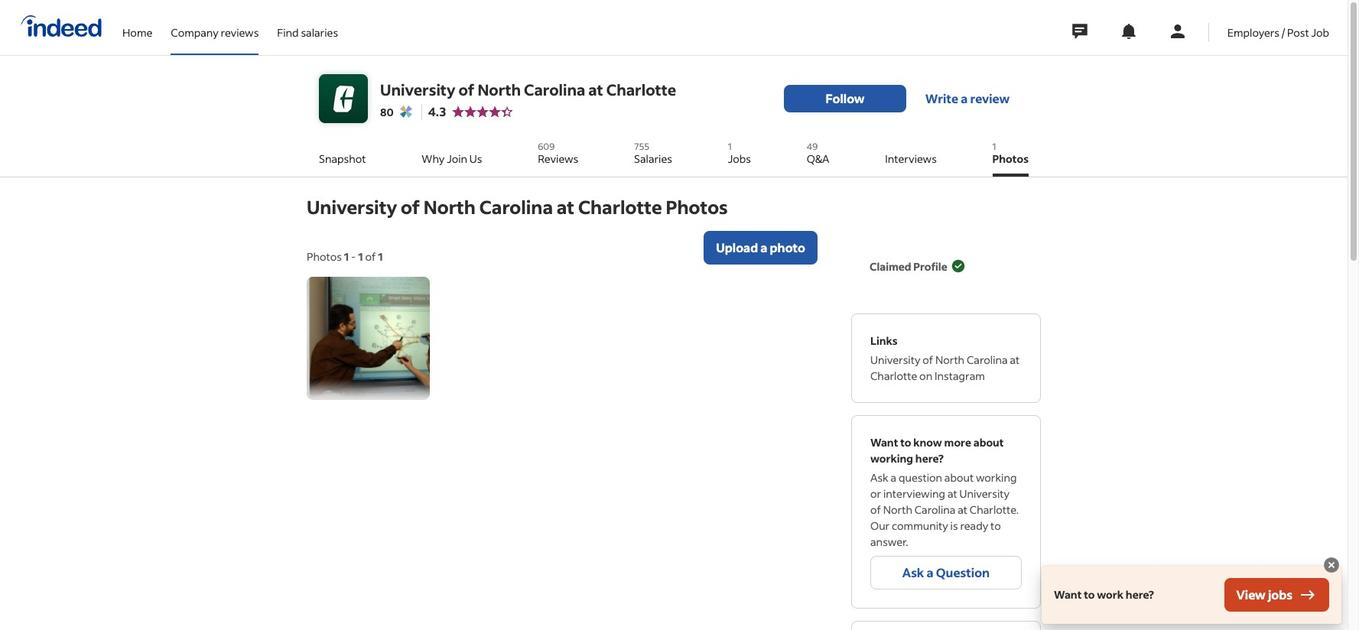 Task type: vqa. For each thing, say whether or not it's contained in the screenshot.
photos 1 - 1 of 1
yes



Task type: describe. For each thing, give the bounding box(es) containing it.
interviewing
[[884, 487, 946, 501]]

question
[[936, 565, 990, 581]]

49
[[807, 141, 818, 152]]

join
[[447, 152, 468, 166]]

jobs
[[728, 152, 751, 166]]

north up us
[[478, 79, 521, 99]]

charlotte.
[[970, 503, 1019, 517]]

q&a
[[807, 152, 830, 166]]

1 jobs
[[728, 141, 751, 166]]

want for want to know more about working here? ask a question about working or interviewing at university of north carolina at charlotte. our community is ready to answer.
[[871, 435, 899, 450]]

609
[[538, 141, 555, 152]]

want to know more about working here? ask a question about working or interviewing at university of north carolina at charlotte. our community is ready to answer.
[[871, 435, 1019, 549]]

a inside want to know more about working here? ask a question about working or interviewing at university of north carolina at charlotte. our community is ready to answer.
[[891, 471, 897, 485]]

1 horizontal spatial ask
[[903, 565, 925, 581]]

jobs
[[1269, 587, 1293, 603]]

our
[[871, 519, 890, 533]]

north inside want to know more about working here? ask a question about working or interviewing at university of north carolina at charlotte. our community is ready to answer.
[[884, 503, 913, 517]]

a for write
[[961, 90, 968, 106]]

company reviews
[[171, 25, 259, 39]]

want for want to work here?
[[1055, 588, 1082, 602]]

north down why join us
[[424, 195, 476, 219]]

reviews
[[221, 25, 259, 39]]

0 horizontal spatial photos
[[307, 249, 342, 264]]

2 horizontal spatial photos
[[993, 152, 1029, 166]]

charlotte inside "links university of north carolina at charlotte on instagram"
[[871, 369, 918, 383]]

claimed profile
[[870, 259, 948, 274]]

upload a photo button
[[704, 231, 818, 265]]

of inside want to know more about working here? ask a question about working or interviewing at university of north carolina at charlotte. our community is ready to answer.
[[871, 503, 881, 517]]

0 vertical spatial about
[[974, 435, 1004, 450]]

employers / post job
[[1228, 25, 1330, 39]]

work
[[1098, 588, 1124, 602]]

university of north carolina at charlotte on instagram link
[[871, 352, 1022, 384]]

why
[[422, 152, 445, 166]]

more
[[945, 435, 972, 450]]

carolina down us
[[480, 195, 553, 219]]

know
[[914, 435, 943, 450]]

carolina inside "links university of north carolina at charlotte on instagram"
[[967, 353, 1008, 367]]

find salaries
[[277, 25, 338, 39]]

university up work wellbeing logo
[[380, 79, 456, 99]]

why join us
[[422, 152, 482, 166]]

reviews
[[538, 152, 579, 166]]

follow button
[[784, 85, 907, 112]]

1 horizontal spatial here?
[[1126, 588, 1155, 602]]

claimed
[[870, 259, 912, 274]]

ask a question
[[903, 565, 990, 581]]

photo of university of north carolina at charlotte, uncc image
[[307, 277, 430, 400]]

ask inside want to know more about working here? ask a question about working or interviewing at university of north carolina at charlotte. our community is ready to answer.
[[871, 471, 889, 485]]

employers
[[1228, 25, 1280, 39]]

charlotte for university of north carolina at charlotte photos
[[578, 195, 663, 219]]

ask a question link
[[871, 556, 1022, 590]]

instagram
[[935, 369, 986, 383]]

question
[[899, 471, 943, 485]]

want to work here?
[[1055, 588, 1155, 602]]

company reviews link
[[171, 0, 259, 52]]

work wellbeing logo image
[[400, 106, 412, 118]]

account image
[[1169, 22, 1188, 41]]

on
[[920, 369, 933, 383]]

upload a photo
[[716, 240, 806, 256]]



Task type: locate. For each thing, give the bounding box(es) containing it.
1 inside 1 jobs
[[728, 141, 732, 152]]

upload
[[716, 240, 758, 256]]

about
[[974, 435, 1004, 450], [945, 471, 974, 485]]

at inside "links university of north carolina at charlotte on instagram"
[[1010, 353, 1020, 367]]

2 vertical spatial photos
[[307, 249, 342, 264]]

photos
[[993, 152, 1029, 166], [666, 195, 728, 219], [307, 249, 342, 264]]

to left the work
[[1084, 588, 1096, 602]]

0 vertical spatial charlotte
[[607, 79, 677, 99]]

write a review link
[[907, 85, 1029, 112]]

university up charlotte.
[[960, 487, 1010, 501]]

snapshot
[[319, 152, 366, 166]]

1 vertical spatial want
[[1055, 588, 1082, 602]]

north inside "links university of north carolina at charlotte on instagram"
[[936, 353, 965, 367]]

want left the work
[[1055, 588, 1082, 602]]

home link
[[122, 0, 153, 52]]

links university of north carolina at charlotte on instagram
[[871, 334, 1020, 383]]

609 reviews
[[538, 141, 579, 166]]

ask down answer.
[[903, 565, 925, 581]]

view jobs
[[1237, 587, 1293, 603]]

working up charlotte.
[[976, 471, 1017, 485]]

review
[[971, 90, 1010, 106]]

want inside want to know more about working here? ask a question about working or interviewing at university of north carolina at charlotte. our community is ready to answer.
[[871, 435, 899, 450]]

post
[[1288, 25, 1310, 39]]

a inside 'link'
[[961, 90, 968, 106]]

49 q&a
[[807, 141, 830, 166]]

755
[[634, 141, 650, 152]]

a
[[961, 90, 968, 106], [761, 240, 768, 256], [891, 471, 897, 485], [927, 565, 934, 581]]

0 vertical spatial ask
[[871, 471, 889, 485]]

photos 1 - 1 of 1
[[307, 249, 383, 264]]

0 horizontal spatial ask
[[871, 471, 889, 485]]

at
[[589, 79, 604, 99], [557, 195, 575, 219], [1010, 353, 1020, 367], [948, 487, 958, 501], [958, 503, 968, 517]]

0 vertical spatial want
[[871, 435, 899, 450]]

-
[[351, 249, 356, 264]]

view jobs link
[[1225, 579, 1330, 612]]

755 salaries
[[634, 141, 673, 166]]

0 horizontal spatial to
[[901, 435, 912, 450]]

university down links
[[871, 353, 921, 367]]

company
[[171, 25, 219, 39]]

1 vertical spatial to
[[991, 519, 1002, 533]]

of inside "links university of north carolina at charlotte on instagram"
[[923, 353, 934, 367]]

to for want to know more about working here? ask a question about working or interviewing at university of north carolina at charlotte. our community is ready to answer.
[[901, 435, 912, 450]]

charlotte down salaries
[[578, 195, 663, 219]]

a left photo
[[761, 240, 768, 256]]

about right more
[[974, 435, 1004, 450]]

1 horizontal spatial to
[[991, 519, 1002, 533]]

claimed profile button
[[870, 249, 966, 283]]

0 vertical spatial to
[[901, 435, 912, 450]]

follow
[[826, 90, 865, 106]]

carolina inside want to know more about working here? ask a question about working or interviewing at university of north carolina at charlotte. our community is ready to answer.
[[915, 503, 956, 517]]

working
[[871, 452, 914, 466], [976, 471, 1017, 485]]

answer.
[[871, 535, 909, 549]]

here? inside want to know more about working here? ask a question about working or interviewing at university of north carolina at charlotte. our community is ready to answer.
[[916, 452, 944, 466]]

charlotte left on
[[871, 369, 918, 383]]

job
[[1312, 25, 1330, 39]]

university
[[380, 79, 456, 99], [307, 195, 397, 219], [871, 353, 921, 367], [960, 487, 1010, 501]]

why join us link
[[422, 135, 482, 177]]

want left know
[[871, 435, 899, 450]]

1 inside 1 photos
[[993, 141, 997, 152]]

carolina
[[524, 79, 586, 99], [480, 195, 553, 219], [967, 353, 1008, 367], [915, 503, 956, 517]]

to
[[901, 435, 912, 450], [991, 519, 1002, 533], [1084, 588, 1096, 602]]

north
[[478, 79, 521, 99], [424, 195, 476, 219], [936, 353, 965, 367], [884, 503, 913, 517]]

salaries
[[634, 152, 673, 166]]

or
[[871, 487, 882, 501]]

1 horizontal spatial want
[[1055, 588, 1082, 602]]

here? right the work
[[1126, 588, 1155, 602]]

1 horizontal spatial photos
[[666, 195, 728, 219]]

about down more
[[945, 471, 974, 485]]

north up instagram at the right bottom of page
[[936, 353, 965, 367]]

1 vertical spatial about
[[945, 471, 974, 485]]

/
[[1282, 25, 1286, 39]]

a inside button
[[761, 240, 768, 256]]

to left know
[[901, 435, 912, 450]]

community
[[892, 519, 949, 533]]

interviews link
[[886, 135, 937, 177]]

photos left -
[[307, 249, 342, 264]]

is
[[951, 519, 959, 533]]

university inside "links university of north carolina at charlotte on instagram"
[[871, 353, 921, 367]]

links
[[871, 334, 898, 348]]

notifications unread count 0 image
[[1120, 22, 1139, 41]]

interviews
[[886, 152, 937, 166]]

university of north carolina at charlotte
[[380, 79, 677, 99]]

charlotte for university of north carolina at charlotte
[[607, 79, 677, 99]]

a right the write
[[961, 90, 968, 106]]

profile
[[914, 259, 948, 274]]

ask
[[871, 471, 889, 485], [903, 565, 925, 581]]

a left question
[[927, 565, 934, 581]]

1
[[728, 141, 732, 152], [993, 141, 997, 152], [344, 249, 349, 264], [358, 249, 363, 264], [378, 249, 383, 264]]

close image
[[1323, 556, 1342, 575]]

2 horizontal spatial to
[[1084, 588, 1096, 602]]

snapshot link
[[319, 135, 366, 177]]

a for ask
[[927, 565, 934, 581]]

north down interviewing at the right of the page
[[884, 503, 913, 517]]

charlotte up '755'
[[607, 79, 677, 99]]

salaries
[[301, 25, 338, 39]]

employers / post job link
[[1228, 0, 1330, 52]]

to down charlotte.
[[991, 519, 1002, 533]]

charlotte
[[607, 79, 677, 99], [578, 195, 663, 219], [871, 369, 918, 383]]

write a review
[[926, 90, 1010, 106]]

4.3
[[428, 103, 446, 119]]

0 vertical spatial working
[[871, 452, 914, 466]]

a up interviewing at the right of the page
[[891, 471, 897, 485]]

1 horizontal spatial working
[[976, 471, 1017, 485]]

university inside want to know more about working here? ask a question about working or interviewing at university of north carolina at charlotte. our community is ready to answer.
[[960, 487, 1010, 501]]

carolina up community
[[915, 503, 956, 517]]

2 vertical spatial to
[[1084, 588, 1096, 602]]

university of north carolina at charlotte photos
[[307, 195, 728, 219]]

here?
[[916, 452, 944, 466], [1126, 588, 1155, 602]]

ask up or
[[871, 471, 889, 485]]

messages unread count 0 image
[[1070, 16, 1090, 47]]

0 horizontal spatial want
[[871, 435, 899, 450]]

photos down review
[[993, 152, 1029, 166]]

photos up upload
[[666, 195, 728, 219]]

0 vertical spatial photos
[[993, 152, 1029, 166]]

0 horizontal spatial here?
[[916, 452, 944, 466]]

1 vertical spatial photos
[[666, 195, 728, 219]]

find salaries link
[[277, 0, 338, 52]]

to for want to work here?
[[1084, 588, 1096, 602]]

ready
[[961, 519, 989, 533]]

1 photos
[[993, 141, 1029, 166]]

view
[[1237, 587, 1266, 603]]

1 vertical spatial charlotte
[[578, 195, 663, 219]]

find
[[277, 25, 299, 39]]

university down snapshot
[[307, 195, 397, 219]]

0 vertical spatial here?
[[916, 452, 944, 466]]

1 vertical spatial here?
[[1126, 588, 1155, 602]]

80
[[380, 104, 394, 119]]

1 vertical spatial working
[[976, 471, 1017, 485]]

want
[[871, 435, 899, 450], [1055, 588, 1082, 602]]

0 horizontal spatial working
[[871, 452, 914, 466]]

working up question
[[871, 452, 914, 466]]

photo
[[770, 240, 806, 256]]

1 vertical spatial ask
[[903, 565, 925, 581]]

2 vertical spatial charlotte
[[871, 369, 918, 383]]

carolina up instagram at the right bottom of page
[[967, 353, 1008, 367]]

a for upload
[[761, 240, 768, 256]]

carolina up 609
[[524, 79, 586, 99]]

here? down know
[[916, 452, 944, 466]]

write
[[926, 90, 959, 106]]

us
[[470, 152, 482, 166]]

home
[[122, 25, 153, 39]]

of
[[459, 79, 475, 99], [401, 195, 420, 219], [365, 249, 376, 264], [923, 353, 934, 367], [871, 503, 881, 517]]



